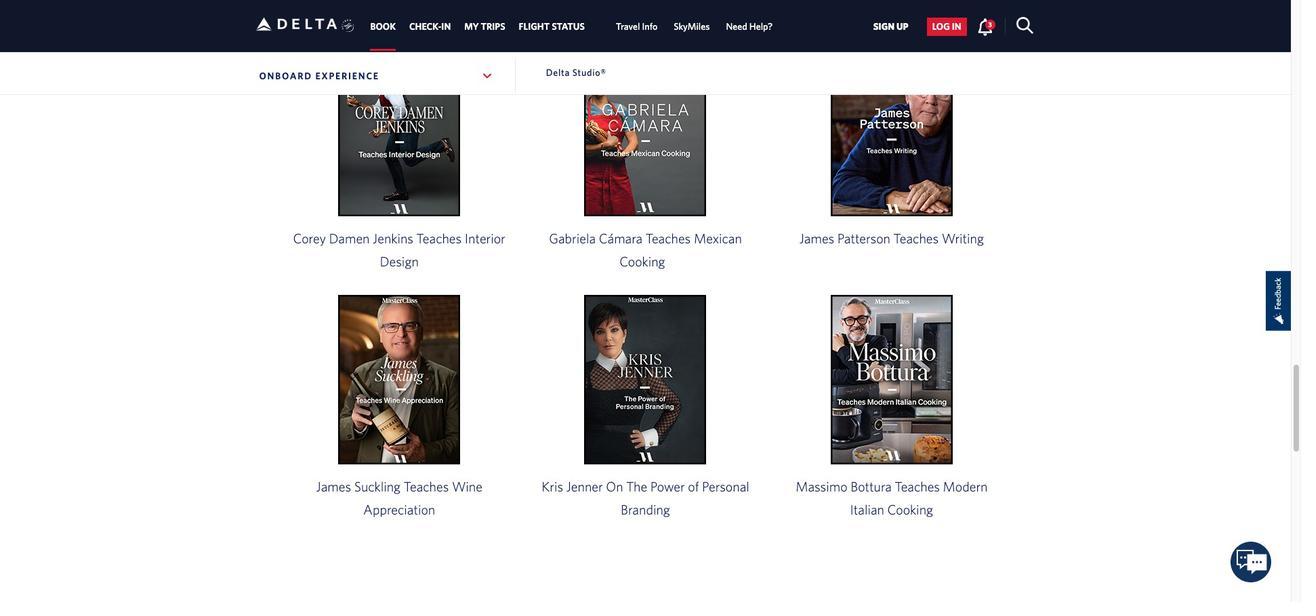Task type: locate. For each thing, give the bounding box(es) containing it.
gabriela
[[549, 231, 596, 246]]

cooking down cámara on the top left
[[620, 254, 666, 269]]

0 vertical spatial cooking
[[620, 254, 666, 269]]

patterson
[[838, 231, 891, 246]]

teaches inside corey damen jenkins teaches interior design
[[417, 231, 462, 246]]

bottura
[[851, 479, 892, 495]]

teaches
[[417, 231, 462, 246], [646, 231, 691, 246], [894, 231, 939, 246], [404, 479, 449, 495], [895, 479, 941, 495]]

corey damen jenkins teaches interior design poster image
[[338, 47, 461, 217]]

james patterson teaches writing poster image for suckling
[[338, 295, 461, 465]]

travel info link
[[616, 14, 658, 39]]

need
[[726, 21, 748, 32]]

check-in
[[410, 21, 451, 32]]

james for james suckling teaches wine appreciation
[[316, 479, 351, 495]]

tab list containing book
[[364, 0, 781, 51]]

personal
[[702, 479, 750, 495]]

teaches right bottura
[[895, 479, 941, 495]]

teaches for appreciation
[[404, 479, 449, 495]]

james inside the james suckling teaches wine appreciation
[[316, 479, 351, 495]]

0 horizontal spatial cooking
[[620, 254, 666, 269]]

0 vertical spatial james
[[800, 231, 835, 246]]

cooking inside the gabriela cámara teaches mexican cooking
[[620, 254, 666, 269]]

branding
[[621, 502, 671, 518]]

delta studio®
[[546, 67, 607, 78]]

my
[[465, 21, 479, 32]]

1 horizontal spatial james patterson teaches writing poster image
[[831, 47, 953, 217]]

wine
[[452, 479, 483, 495]]

teaches inside the james suckling teaches wine appreciation
[[404, 479, 449, 495]]

teaches inside the gabriela cámara teaches mexican cooking
[[646, 231, 691, 246]]

1 horizontal spatial cooking
[[888, 502, 934, 518]]

message us image
[[1232, 542, 1272, 583]]

teaches up appreciation
[[404, 479, 449, 495]]

jenner
[[567, 479, 603, 495]]

status
[[552, 21, 585, 32]]

check-in link
[[410, 14, 451, 39]]

cooking right 'italian'
[[888, 502, 934, 518]]

kris jenner on the power of personal branding
[[542, 479, 750, 518]]

power
[[651, 479, 685, 495]]

interior
[[465, 231, 506, 246]]

info
[[642, 21, 658, 32]]

teaches for italian
[[895, 479, 941, 495]]

0 vertical spatial james patterson teaches writing poster image
[[831, 47, 953, 217]]

james left the patterson
[[800, 231, 835, 246]]

james
[[800, 231, 835, 246], [316, 479, 351, 495]]

teaches for cooking
[[646, 231, 691, 246]]

suckling
[[354, 479, 401, 495]]

0 horizontal spatial james
[[316, 479, 351, 495]]

jenkins
[[373, 231, 414, 246]]

cooking inside massimo bottura teaches modern italian cooking
[[888, 502, 934, 518]]

james patterson teaches writing poster image
[[831, 47, 953, 217], [338, 295, 461, 465]]

teaches right cámara on the top left
[[646, 231, 691, 246]]

gabriela cámara teaches mexican cooking
[[549, 231, 742, 269]]

log in
[[933, 21, 962, 32]]

book
[[371, 21, 396, 32]]

mexican
[[694, 231, 742, 246]]

gabriela cámara teaches mexican cooking poster image
[[585, 47, 707, 217]]

flight
[[519, 21, 550, 32]]

james patterson teaches writing poster image for patterson
[[831, 47, 953, 217]]

1 vertical spatial cooking
[[888, 502, 934, 518]]

kris
[[542, 479, 564, 495]]

log
[[933, 21, 951, 32]]

massimo bottura teaches modern italian cooking
[[796, 479, 988, 518]]

check-
[[410, 21, 442, 32]]

1 vertical spatial james
[[316, 479, 351, 495]]

tab list
[[364, 0, 781, 51]]

0 horizontal spatial james patterson teaches writing poster image
[[338, 295, 461, 465]]

in
[[442, 21, 451, 32]]

corey
[[293, 231, 326, 246]]

cooking
[[620, 254, 666, 269], [888, 502, 934, 518]]

1 horizontal spatial james
[[800, 231, 835, 246]]

massimo bottura teaches modern italian cooking poster image
[[831, 295, 953, 465]]

writing
[[942, 231, 985, 246]]

teaches inside massimo bottura teaches modern italian cooking
[[895, 479, 941, 495]]

experience
[[316, 71, 380, 81]]

1 vertical spatial james patterson teaches writing poster image
[[338, 295, 461, 465]]

teaches right jenkins at top left
[[417, 231, 462, 246]]

my trips
[[465, 21, 506, 32]]

skymiles
[[674, 21, 710, 32]]

james left suckling
[[316, 479, 351, 495]]

in
[[953, 21, 962, 32]]

sign up
[[874, 21, 909, 32]]



Task type: describe. For each thing, give the bounding box(es) containing it.
modern
[[944, 479, 988, 495]]

massimo
[[796, 479, 848, 495]]

up
[[897, 21, 909, 32]]

flight status
[[519, 21, 585, 32]]

travel info
[[616, 21, 658, 32]]

trips
[[481, 21, 506, 32]]

on
[[606, 479, 624, 495]]

the
[[627, 479, 648, 495]]

italian
[[851, 502, 885, 518]]

3 link
[[978, 18, 996, 35]]

travel
[[616, 21, 640, 32]]

damen
[[329, 231, 370, 246]]

kris jenner on the power of personal branding poster image
[[585, 295, 707, 465]]

sign
[[874, 21, 895, 32]]

studio®
[[573, 67, 607, 78]]

book link
[[371, 14, 396, 39]]

teaches left writing
[[894, 231, 939, 246]]

corey damen jenkins teaches interior design
[[293, 231, 506, 269]]

skyteam image
[[342, 5, 355, 47]]

james suckling teaches wine appreciation
[[316, 479, 483, 518]]

onboard
[[259, 71, 312, 81]]

delta
[[546, 67, 570, 78]]

need help?
[[726, 21, 773, 32]]

help?
[[750, 21, 773, 32]]

delta air lines image
[[256, 3, 337, 45]]

james patterson teaches writing
[[800, 231, 985, 246]]

log in button
[[927, 18, 967, 36]]

onboard experience
[[259, 71, 380, 81]]

sign up link
[[868, 18, 915, 36]]

my trips link
[[465, 14, 506, 39]]

of
[[688, 479, 699, 495]]

need help? link
[[726, 14, 773, 39]]

design
[[380, 254, 419, 269]]

cámara
[[599, 231, 643, 246]]

james for james patterson teaches writing
[[800, 231, 835, 246]]

appreciation
[[364, 502, 435, 518]]

3
[[989, 20, 993, 28]]

skymiles link
[[674, 14, 710, 39]]

onboard experience button
[[256, 59, 497, 93]]

flight status link
[[519, 14, 585, 39]]



Task type: vqa. For each thing, say whether or not it's contained in the screenshot.
James Patterson Teaches Writing Poster IMAGE to the top
yes



